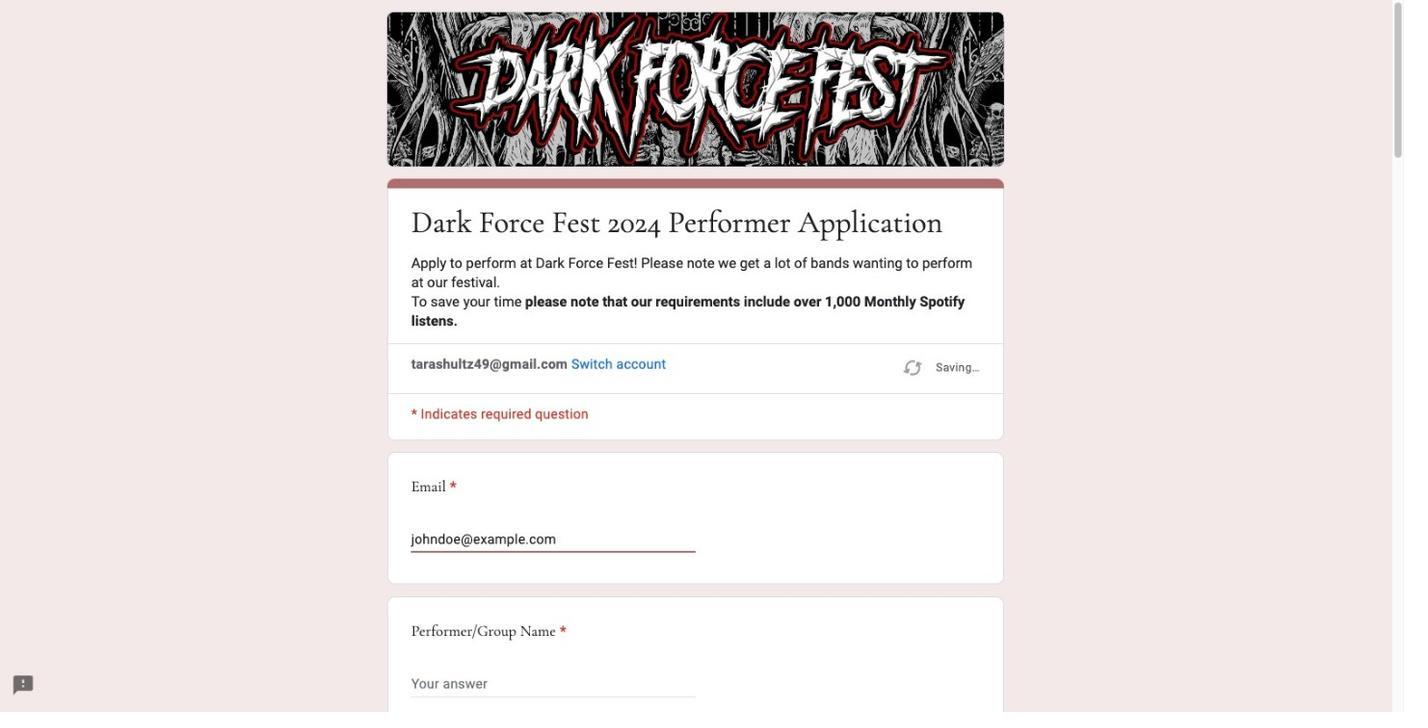 Task type: locate. For each thing, give the bounding box(es) containing it.
2 vertical spatial heading
[[411, 620, 567, 643]]

heading
[[411, 201, 943, 243], [411, 476, 980, 499], [411, 620, 567, 643]]

0 vertical spatial heading
[[411, 201, 943, 243]]

2 heading from the top
[[411, 476, 980, 499]]

Your email email field
[[411, 528, 696, 551]]

1 vertical spatial required question element
[[556, 620, 567, 643]]

0 vertical spatial required question element
[[446, 476, 457, 499]]

list
[[387, 452, 1004, 712]]

required question element
[[446, 476, 457, 499], [556, 620, 567, 643]]

status
[[901, 355, 980, 382]]

report a problem to google image
[[12, 674, 35, 697]]

list item
[[387, 452, 1004, 585]]

1 horizontal spatial required question element
[[556, 620, 567, 643]]

1 vertical spatial heading
[[411, 476, 980, 499]]

None text field
[[411, 672, 696, 696]]



Task type: vqa. For each thing, say whether or not it's contained in the screenshot.
Zoom text box
no



Task type: describe. For each thing, give the bounding box(es) containing it.
3 heading from the top
[[411, 620, 567, 643]]

0 horizontal spatial required question element
[[446, 476, 457, 499]]

1 heading from the top
[[411, 201, 943, 243]]



